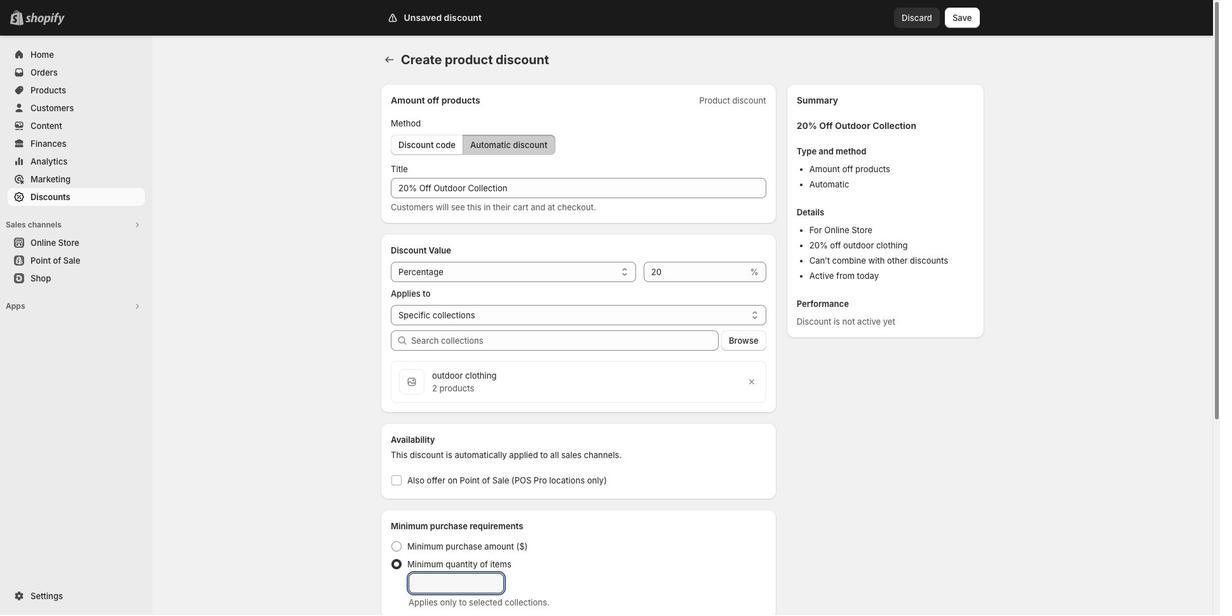 Task type: locate. For each thing, give the bounding box(es) containing it.
Search collections text field
[[411, 330, 719, 351]]

shopify image
[[25, 13, 65, 25]]

None text field
[[644, 262, 748, 282]]

None text field
[[391, 178, 766, 198], [409, 573, 504, 594], [391, 178, 766, 198], [409, 573, 504, 594]]



Task type: vqa. For each thing, say whether or not it's contained in the screenshot.
right "duties"
no



